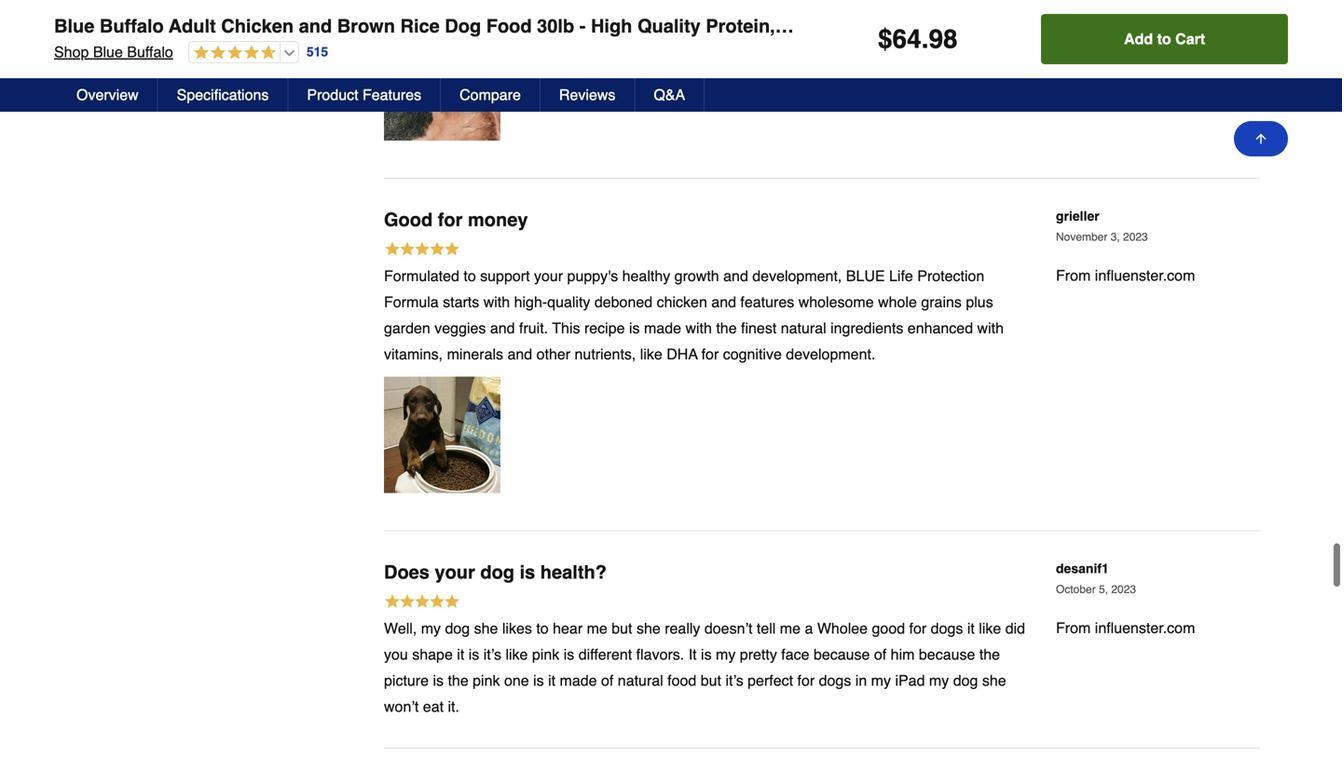 Task type: vqa. For each thing, say whether or not it's contained in the screenshot.
first "My"
no



Task type: describe. For each thing, give the bounding box(es) containing it.
dha
[[667, 346, 698, 363]]

finest
[[741, 320, 777, 337]]

face
[[781, 646, 810, 664]]

product features button
[[288, 78, 441, 112]]

from for does your dog is health?
[[1056, 620, 1091, 637]]

recipe
[[584, 320, 625, 337]]

garden
[[384, 320, 431, 337]]

support
[[480, 267, 530, 285]]

compare button
[[441, 78, 541, 112]]

$ 64 . 98
[[878, 24, 958, 54]]

hear
[[553, 620, 583, 637]]

tell
[[757, 620, 776, 637]]

one
[[504, 672, 529, 690]]

q&a button
[[635, 78, 705, 112]]

and up 515
[[299, 15, 332, 37]]

whole
[[878, 293, 917, 311]]

money
[[468, 209, 528, 231]]

2 horizontal spatial like
[[979, 620, 1001, 637]]

1 vertical spatial blue
[[93, 43, 123, 61]]

natural inside the "well, my dog she likes to hear me but she really doesn't tell me a wholee good for dogs it like did you shape it is it's like pink is different flavors. it is my pretty face because of him because the picture is the pink one is it made of natural food but it's perfect for dogs in my ipad my dog she won't eat it."
[[618, 672, 663, 690]]

high
[[591, 15, 632, 37]]

dog for is
[[480, 562, 515, 583]]

and right growth
[[724, 267, 748, 285]]

plus
[[966, 293, 993, 311]]

1 vertical spatial of
[[601, 672, 614, 690]]

0 horizontal spatial the
[[448, 672, 469, 690]]

is right one
[[533, 672, 544, 690]]

formulated
[[384, 267, 460, 285]]

specifications button
[[158, 78, 288, 112]]

1 horizontal spatial with
[[686, 320, 712, 337]]

1 me from the left
[[587, 620, 608, 637]]

is down hear
[[564, 646, 574, 664]]

food
[[668, 672, 697, 690]]

1 horizontal spatial pink
[[532, 646, 560, 664]]

2 horizontal spatial dog
[[953, 672, 978, 690]]

1 vertical spatial it's
[[726, 672, 744, 690]]

0 horizontal spatial your
[[435, 562, 475, 583]]

influenster.com for good for money
[[1095, 267, 1196, 284]]

4.7 stars image
[[189, 45, 276, 62]]

0 horizontal spatial but
[[612, 620, 633, 637]]

ingredients
[[831, 320, 904, 337]]

to for add
[[1157, 30, 1172, 48]]

blue buffalo  adult chicken and brown rice dog food 30lb - high quality protein, wholesome grains, omega 3 & 6 fatty acids for healthy skin &
[[54, 15, 1342, 37]]

1 horizontal spatial it
[[548, 672, 556, 690]]

the inside formulated to support your puppy's healthy growth and development, blue life protection formula starts with high-quality deboned chicken and features wholesome whole grains plus garden veggies and fruit. this recipe is made with the finest natural ingredients enhanced with vitamins, minerals and other nutrients, like dha for cognitive development.
[[716, 320, 737, 337]]

add to cart
[[1124, 30, 1206, 48]]

healthy
[[622, 267, 670, 285]]

development,
[[753, 267, 842, 285]]

acids
[[1127, 15, 1178, 37]]

https://photos us.bazaarvoice.com/photo/2/cghvdg86ymx1zwj1zmzhbg8/8a7c5d98 c7fe 5d6e 821a e9475561c678 image
[[384, 24, 501, 141]]

a
[[805, 620, 813, 637]]

2 me from the left
[[780, 620, 801, 637]]

64
[[893, 24, 922, 54]]

515
[[307, 44, 328, 59]]

minerals
[[447, 346, 503, 363]]

picture
[[384, 672, 429, 690]]

wholesome
[[799, 293, 874, 311]]

did
[[1006, 620, 1026, 637]]

quality
[[638, 15, 701, 37]]

blue
[[846, 267, 885, 285]]

30lb
[[537, 15, 574, 37]]

shop blue buffalo
[[54, 43, 173, 61]]

him
[[891, 646, 915, 664]]

desanif1
[[1056, 561, 1109, 576]]

q&a
[[654, 86, 685, 103]]

it.
[[448, 699, 460, 716]]

specifications
[[177, 86, 269, 103]]

life
[[889, 267, 913, 285]]

food
[[486, 15, 532, 37]]

compare
[[460, 86, 521, 103]]

influenster.com for does your dog is health?
[[1095, 620, 1196, 637]]

add to cart button
[[1042, 14, 1288, 64]]

2 & from the left
[[1330, 15, 1342, 37]]

development.
[[786, 346, 876, 363]]

2 horizontal spatial the
[[980, 646, 1000, 664]]

growth
[[675, 267, 719, 285]]

won't
[[384, 699, 419, 716]]

chicken
[[657, 293, 707, 311]]

deboned
[[595, 293, 653, 311]]

desanif1 october 5, 2023
[[1056, 561, 1136, 596]]

veggies
[[435, 320, 486, 337]]

2 horizontal spatial she
[[982, 672, 1006, 690]]

my up the shape
[[421, 620, 441, 637]]

1 vertical spatial but
[[701, 672, 722, 690]]

really
[[665, 620, 701, 637]]

shape
[[412, 646, 453, 664]]

0 vertical spatial it's
[[484, 646, 502, 664]]

other
[[537, 346, 571, 363]]

rice
[[400, 15, 440, 37]]

product features
[[307, 86, 421, 103]]

from influenster.com for does your dog is health?
[[1056, 620, 1196, 637]]

3,
[[1111, 231, 1120, 244]]

enhanced
[[908, 320, 973, 337]]

and down growth
[[712, 293, 736, 311]]

october
[[1056, 583, 1096, 596]]

0 vertical spatial it
[[967, 620, 975, 637]]

5,
[[1099, 583, 1108, 596]]

.
[[922, 24, 929, 54]]

doesn't
[[705, 620, 753, 637]]

ipad
[[895, 672, 925, 690]]

dog
[[445, 15, 481, 37]]

2 vertical spatial like
[[506, 646, 528, 664]]

-
[[580, 15, 586, 37]]

protection
[[918, 267, 985, 285]]

does
[[384, 562, 430, 583]]

this
[[552, 320, 580, 337]]

formula
[[384, 293, 439, 311]]

is left health?
[[520, 562, 535, 583]]

good
[[384, 209, 433, 231]]

my down doesn't
[[716, 646, 736, 664]]

and down fruit.
[[508, 346, 532, 363]]



Task type: locate. For each thing, give the bounding box(es) containing it.
1 horizontal spatial dog
[[480, 562, 515, 583]]

dog up likes
[[480, 562, 515, 583]]

high-
[[514, 293, 547, 311]]

0 vertical spatial the
[[716, 320, 737, 337]]

2023
[[1123, 231, 1148, 244], [1112, 583, 1136, 596]]

is down deboned
[[629, 320, 640, 337]]

puppy's
[[567, 267, 618, 285]]

0 vertical spatial 2023
[[1123, 231, 1148, 244]]

made
[[644, 320, 681, 337], [560, 672, 597, 690]]

with
[[484, 293, 510, 311], [686, 320, 712, 337], [977, 320, 1004, 337]]

0 horizontal spatial to
[[464, 267, 476, 285]]

overview
[[76, 86, 139, 103]]

1 vertical spatial to
[[464, 267, 476, 285]]

98
[[929, 24, 958, 54]]

protein,
[[706, 15, 775, 37]]

grains
[[921, 293, 962, 311]]

arrow up image
[[1254, 131, 1269, 146]]

made down chicken
[[644, 320, 681, 337]]

to inside the "well, my dog she likes to hear me but she really doesn't tell me a wholee good for dogs it like did you shape it is it's like pink is different flavors. it is my pretty face because of him because the picture is the pink one is it made of natural food but it's perfect for dogs in my ipad my dog she won't eat it."
[[536, 620, 549, 637]]

nutrients,
[[575, 346, 636, 363]]

1 horizontal spatial it's
[[726, 672, 744, 690]]

pretty
[[740, 646, 777, 664]]

it
[[967, 620, 975, 637], [457, 646, 465, 664], [548, 672, 556, 690]]

fatty
[[1078, 15, 1122, 37]]

2 vertical spatial dog
[[953, 672, 978, 690]]

blue up 'shop'
[[54, 15, 94, 37]]

0 horizontal spatial she
[[474, 620, 498, 637]]

the left finest
[[716, 320, 737, 337]]

1 influenster.com from the top
[[1095, 267, 1196, 284]]

2 5 stars image from the top
[[384, 593, 461, 613]]

1 & from the left
[[1044, 15, 1057, 37]]

perfect
[[748, 672, 793, 690]]

dogs
[[931, 620, 963, 637], [819, 672, 851, 690]]

0 vertical spatial but
[[612, 620, 633, 637]]

starts
[[443, 293, 479, 311]]

it left did
[[967, 620, 975, 637]]

from influenster.com for good for money
[[1056, 267, 1196, 284]]

from down november
[[1056, 267, 1091, 284]]

dog right ipad
[[953, 672, 978, 690]]

wholee
[[817, 620, 868, 637]]

2023 inside grieller november 3, 2023
[[1123, 231, 1148, 244]]

0 vertical spatial dog
[[480, 562, 515, 583]]

1 horizontal spatial made
[[644, 320, 681, 337]]

1 horizontal spatial like
[[640, 346, 663, 363]]

brown
[[337, 15, 395, 37]]

5 stars image for does
[[384, 593, 461, 613]]

because right him on the bottom
[[919, 646, 975, 664]]

influenster.com down 3,
[[1095, 267, 1196, 284]]

1 horizontal spatial of
[[874, 646, 887, 664]]

but
[[612, 620, 633, 637], [701, 672, 722, 690]]

0 vertical spatial buffalo
[[100, 15, 164, 37]]

is right the shape
[[469, 646, 479, 664]]

from influenster.com down the 5,
[[1056, 620, 1196, 637]]

like left dha
[[640, 346, 663, 363]]

your up high-
[[534, 267, 563, 285]]

0 horizontal spatial me
[[587, 620, 608, 637]]

shop
[[54, 43, 89, 61]]

1 horizontal spatial she
[[637, 620, 661, 637]]

influenster.com down the 5,
[[1095, 620, 1196, 637]]

2 vertical spatial the
[[448, 672, 469, 690]]

1 horizontal spatial the
[[716, 320, 737, 337]]

with down support
[[484, 293, 510, 311]]

to
[[1157, 30, 1172, 48], [464, 267, 476, 285], [536, 620, 549, 637]]

0 horizontal spatial of
[[601, 672, 614, 690]]

1 horizontal spatial &
[[1330, 15, 1342, 37]]

0 horizontal spatial it
[[457, 646, 465, 664]]

0 vertical spatial influenster.com
[[1095, 267, 1196, 284]]

buffalo down adult
[[127, 43, 173, 61]]

of down different
[[601, 672, 614, 690]]

5 stars image up "well,"
[[384, 593, 461, 613]]

1 horizontal spatial me
[[780, 620, 801, 637]]

blue right 'shop'
[[93, 43, 123, 61]]

and left fruit.
[[490, 320, 515, 337]]

of left him on the bottom
[[874, 646, 887, 664]]

chicken
[[221, 15, 294, 37]]

0 horizontal spatial natural
[[618, 672, 663, 690]]

2023 for does your dog is health?
[[1112, 583, 1136, 596]]

0 vertical spatial blue
[[54, 15, 94, 37]]

0 vertical spatial like
[[640, 346, 663, 363]]

omega
[[960, 15, 1023, 37]]

me
[[587, 620, 608, 637], [780, 620, 801, 637]]

my
[[421, 620, 441, 637], [716, 646, 736, 664], [871, 672, 891, 690], [929, 672, 949, 690]]

to inside formulated to support your puppy's healthy growth and development, blue life protection formula starts with high-quality deboned chicken and features wholesome whole grains plus garden veggies and fruit. this recipe is made with the finest natural ingredients enhanced with vitamins, minerals and other nutrients, like dha for cognitive development.
[[464, 267, 476, 285]]

6
[[1062, 15, 1073, 37]]

but right food
[[701, 672, 722, 690]]

cognitive
[[723, 346, 782, 363]]

dogs right good
[[931, 620, 963, 637]]

to inside button
[[1157, 30, 1172, 48]]

0 horizontal spatial dogs
[[819, 672, 851, 690]]

she down did
[[982, 672, 1006, 690]]

3
[[1028, 15, 1039, 37]]

in
[[856, 672, 867, 690]]

2 horizontal spatial it
[[967, 620, 975, 637]]

5 stars image
[[384, 240, 461, 260], [384, 593, 461, 613]]

0 vertical spatial natural
[[781, 320, 827, 337]]

0 vertical spatial your
[[534, 267, 563, 285]]

overview button
[[58, 78, 158, 112]]

$
[[878, 24, 893, 54]]

1 vertical spatial your
[[435, 562, 475, 583]]

is up eat
[[433, 672, 444, 690]]

cart
[[1176, 30, 1206, 48]]

0 horizontal spatial dog
[[445, 620, 470, 637]]

1 vertical spatial the
[[980, 646, 1000, 664]]

2 because from the left
[[919, 646, 975, 664]]

0 vertical spatial dogs
[[931, 620, 963, 637]]

she left likes
[[474, 620, 498, 637]]

1 5 stars image from the top
[[384, 240, 461, 260]]

0 vertical spatial to
[[1157, 30, 1172, 48]]

2023 right 3,
[[1123, 231, 1148, 244]]

1 vertical spatial from influenster.com
[[1056, 620, 1196, 637]]

2 vertical spatial to
[[536, 620, 549, 637]]

2023 inside 'desanif1 october 5, 2023'
[[1112, 583, 1136, 596]]

natural down flavors.
[[618, 672, 663, 690]]

1 horizontal spatial natural
[[781, 320, 827, 337]]

it's
[[484, 646, 502, 664], [726, 672, 744, 690]]

& right the skin
[[1330, 15, 1342, 37]]

from for good for money
[[1056, 267, 1091, 284]]

with up dha
[[686, 320, 712, 337]]

good
[[872, 620, 905, 637]]

1 because from the left
[[814, 646, 870, 664]]

5 stars image up formulated
[[384, 240, 461, 260]]

to right add
[[1157, 30, 1172, 48]]

flavors.
[[636, 646, 684, 664]]

pink left one
[[473, 672, 500, 690]]

1 horizontal spatial your
[[534, 267, 563, 285]]

is inside formulated to support your puppy's healthy growth and development, blue life protection formula starts with high-quality deboned chicken and features wholesome whole grains plus garden veggies and fruit. this recipe is made with the finest natural ingredients enhanced with vitamins, minerals and other nutrients, like dha for cognitive development.
[[629, 320, 640, 337]]

5 stars image for good
[[384, 240, 461, 260]]

for inside formulated to support your puppy's healthy growth and development, blue life protection formula starts with high-quality deboned chicken and features wholesome whole grains plus garden veggies and fruit. this recipe is made with the finest natural ingredients enhanced with vitamins, minerals and other nutrients, like dha for cognitive development.
[[702, 346, 719, 363]]

1 horizontal spatial to
[[536, 620, 549, 637]]

0 horizontal spatial like
[[506, 646, 528, 664]]

natural inside formulated to support your puppy's healthy growth and development, blue life protection formula starts with high-quality deboned chicken and features wholesome whole grains plus garden veggies and fruit. this recipe is made with the finest natural ingredients enhanced with vitamins, minerals and other nutrients, like dha for cognitive development.
[[781, 320, 827, 337]]

it's down pretty
[[726, 672, 744, 690]]

1 vertical spatial dogs
[[819, 672, 851, 690]]

0 horizontal spatial pink
[[473, 672, 500, 690]]

1 vertical spatial buffalo
[[127, 43, 173, 61]]

like left did
[[979, 620, 1001, 637]]

with down plus in the right top of the page
[[977, 320, 1004, 337]]

dog for she
[[445, 620, 470, 637]]

made inside formulated to support your puppy's healthy growth and development, blue life protection formula starts with high-quality deboned chicken and features wholesome whole grains plus garden veggies and fruit. this recipe is made with the finest natural ingredients enhanced with vitamins, minerals and other nutrients, like dha for cognitive development.
[[644, 320, 681, 337]]

well, my dog she likes to hear me but she really doesn't tell me a wholee good for dogs it like did you shape it is it's like pink is different flavors. it is my pretty face because of him because the picture is the pink one is it made of natural food but it's perfect for dogs in my ipad my dog she won't eat it.
[[384, 620, 1026, 716]]

add
[[1124, 30, 1153, 48]]

reviews button
[[541, 78, 635, 112]]

but up different
[[612, 620, 633, 637]]

1 vertical spatial like
[[979, 620, 1001, 637]]

the up it.
[[448, 672, 469, 690]]

0 horizontal spatial made
[[560, 672, 597, 690]]

1 horizontal spatial dogs
[[931, 620, 963, 637]]

like up one
[[506, 646, 528, 664]]

2 horizontal spatial with
[[977, 320, 1004, 337]]

0 horizontal spatial it's
[[484, 646, 502, 664]]

your right does
[[435, 562, 475, 583]]

2023 for good for money
[[1123, 231, 1148, 244]]

my right ipad
[[929, 672, 949, 690]]

the right him on the bottom
[[980, 646, 1000, 664]]

likes
[[502, 620, 532, 637]]

1 vertical spatial from
[[1056, 620, 1091, 637]]

1 from from the top
[[1056, 267, 1091, 284]]

1 vertical spatial dog
[[445, 620, 470, 637]]

& left the 6 at the right top of page
[[1044, 15, 1057, 37]]

made inside the "well, my dog she likes to hear me but she really doesn't tell me a wholee good for dogs it like did you shape it is it's like pink is different flavors. it is my pretty face because of him because the picture is the pink one is it made of natural food but it's perfect for dogs in my ipad my dog she won't eat it."
[[560, 672, 597, 690]]

0 horizontal spatial because
[[814, 646, 870, 664]]

reviews
[[559, 86, 616, 103]]

does your dog is health?
[[384, 562, 607, 583]]

1 vertical spatial made
[[560, 672, 597, 690]]

from influenster.com
[[1056, 267, 1196, 284], [1056, 620, 1196, 637]]

0 vertical spatial of
[[874, 646, 887, 664]]

the
[[716, 320, 737, 337], [980, 646, 1000, 664], [448, 672, 469, 690]]

november
[[1056, 231, 1108, 244]]

you
[[384, 646, 408, 664]]

formulated to support your puppy's healthy growth and development, blue life protection formula starts with high-quality deboned chicken and features wholesome whole grains plus garden veggies and fruit. this recipe is made with the finest natural ingredients enhanced with vitamins, minerals and other nutrients, like dha for cognitive development.
[[384, 267, 1004, 363]]

me up different
[[587, 620, 608, 637]]

my right in
[[871, 672, 891, 690]]

made down different
[[560, 672, 597, 690]]

influenster.com
[[1095, 267, 1196, 284], [1095, 620, 1196, 637]]

because down wholee
[[814, 646, 870, 664]]

0 horizontal spatial &
[[1044, 15, 1057, 37]]

1 horizontal spatial but
[[701, 672, 722, 690]]

from influenster.com down 3,
[[1056, 267, 1196, 284]]

it's right the shape
[[484, 646, 502, 664]]

2 influenster.com from the top
[[1095, 620, 1196, 637]]

pink down hear
[[532, 646, 560, 664]]

blue
[[54, 15, 94, 37], [93, 43, 123, 61]]

healthy
[[1213, 15, 1280, 37]]

your
[[534, 267, 563, 285], [435, 562, 475, 583]]

grieller
[[1056, 209, 1100, 224]]

2 from from the top
[[1056, 620, 1091, 637]]

1 vertical spatial influenster.com
[[1095, 620, 1196, 637]]

1 vertical spatial natural
[[618, 672, 663, 690]]

1 from influenster.com from the top
[[1056, 267, 1196, 284]]

0 vertical spatial 5 stars image
[[384, 240, 461, 260]]

like
[[640, 346, 663, 363], [979, 620, 1001, 637], [506, 646, 528, 664]]

it right the shape
[[457, 646, 465, 664]]

quality
[[547, 293, 590, 311]]

she up flavors.
[[637, 620, 661, 637]]

2 horizontal spatial to
[[1157, 30, 1172, 48]]

it right one
[[548, 672, 556, 690]]

&
[[1044, 15, 1057, 37], [1330, 15, 1342, 37]]

2 vertical spatial it
[[548, 672, 556, 690]]

to for formulated
[[464, 267, 476, 285]]

from down october
[[1056, 620, 1091, 637]]

buffalo up shop blue buffalo
[[100, 15, 164, 37]]

0 horizontal spatial with
[[484, 293, 510, 311]]

eat
[[423, 699, 444, 716]]

is right it
[[701, 646, 712, 664]]

2023 right the 5,
[[1112, 583, 1136, 596]]

1 vertical spatial 2023
[[1112, 583, 1136, 596]]

0 vertical spatial from
[[1056, 267, 1091, 284]]

1 vertical spatial it
[[457, 646, 465, 664]]

1 vertical spatial 5 stars image
[[384, 593, 461, 613]]

natural
[[781, 320, 827, 337], [618, 672, 663, 690]]

and
[[299, 15, 332, 37], [724, 267, 748, 285], [712, 293, 736, 311], [490, 320, 515, 337], [508, 346, 532, 363]]

1 horizontal spatial because
[[919, 646, 975, 664]]

it
[[689, 646, 697, 664]]

different
[[579, 646, 632, 664]]

to right likes
[[536, 620, 549, 637]]

your inside formulated to support your puppy's healthy growth and development, blue life protection formula starts with high-quality deboned chicken and features wholesome whole grains plus garden veggies and fruit. this recipe is made with the finest natural ingredients enhanced with vitamins, minerals and other nutrients, like dha for cognitive development.
[[534, 267, 563, 285]]

2 from influenster.com from the top
[[1056, 620, 1196, 637]]

0 vertical spatial made
[[644, 320, 681, 337]]

me left a
[[780, 620, 801, 637]]

grieller november 3, 2023
[[1056, 209, 1148, 244]]

dogs left in
[[819, 672, 851, 690]]

0 vertical spatial pink
[[532, 646, 560, 664]]

features
[[741, 293, 795, 311]]

0 vertical spatial from influenster.com
[[1056, 267, 1196, 284]]

skin
[[1285, 15, 1325, 37]]

like inside formulated to support your puppy's healthy growth and development, blue life protection formula starts with high-quality deboned chicken and features wholesome whole grains plus garden veggies and fruit. this recipe is made with the finest natural ingredients enhanced with vitamins, minerals and other nutrients, like dha for cognitive development.
[[640, 346, 663, 363]]

dog up the shape
[[445, 620, 470, 637]]

grains,
[[890, 15, 955, 37]]

to up starts
[[464, 267, 476, 285]]

1 vertical spatial pink
[[473, 672, 500, 690]]

well,
[[384, 620, 417, 637]]

natural up development.
[[781, 320, 827, 337]]

https://photos us.bazaarvoice.com/photo/2/cghvdg86ymx1zwj1zmzhbg8/e32cc534 778b 56c0 b1d4 634723264105 image
[[384, 377, 501, 493]]

wholesome
[[781, 15, 885, 37]]



